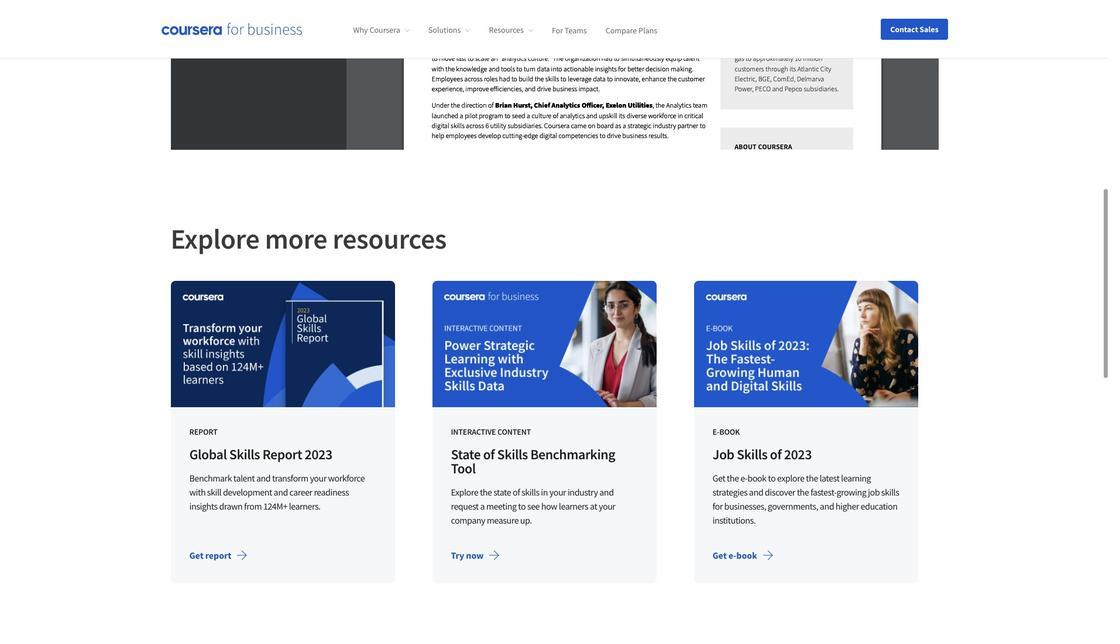 Task type: describe. For each thing, give the bounding box(es) containing it.
job skills of 2023
[[713, 445, 812, 463]]

global
[[189, 445, 227, 463]]

strategies
[[713, 486, 748, 498]]

skills inside the get the e-book to explore the latest learning strategies and discover the fastest-growing job skills for businesses, governments, and higher education institutions.
[[881, 486, 899, 498]]

and up 124m+
[[274, 486, 288, 498]]

interactive content
[[451, 427, 531, 437]]

up.
[[520, 514, 532, 526]]

benchmark talent and transform your workforce with skill development and career readiness insights drawn from 124m+ learners.
[[189, 472, 365, 512]]

more
[[265, 221, 327, 257]]

insights
[[189, 500, 218, 512]]

explore the state of skills in your industry and request a meeting to see how learners at your company measure up.
[[451, 486, 615, 526]]

the inside explore the state of skills in your industry and request a meeting to see how learners at your company measure up.
[[480, 486, 492, 498]]

1 vertical spatial your
[[549, 486, 566, 498]]

compare
[[606, 25, 637, 35]]

skills for global
[[229, 445, 260, 463]]

see
[[527, 500, 540, 512]]

content
[[498, 427, 531, 437]]

the up strategies
[[727, 472, 739, 484]]

explore for explore more resources
[[171, 221, 260, 257]]

compare plans
[[606, 25, 657, 35]]

get the e-book to explore the latest learning strategies and discover the fastest-growing job skills for businesses, governments, and higher education institutions.
[[713, 472, 899, 526]]

for
[[552, 25, 563, 35]]

plans
[[639, 25, 657, 35]]

e-book
[[713, 427, 740, 437]]

and right the talent
[[256, 472, 271, 484]]

higher
[[836, 500, 859, 512]]

institutions.
[[713, 514, 756, 526]]

teams
[[565, 25, 587, 35]]

gsr tile image
[[171, 281, 395, 407]]

get report
[[189, 550, 231, 561]]

contact
[[890, 24, 918, 34]]

2 vertical spatial your
[[599, 500, 615, 512]]

why coursera link
[[353, 25, 410, 35]]

and up 'businesses,'
[[749, 486, 763, 498]]

transform
[[272, 472, 308, 484]]

2023 for global skills report 2023
[[305, 445, 332, 463]]

job
[[868, 486, 880, 498]]

and down fastest-
[[820, 500, 834, 512]]

job skills 2023 image
[[694, 281, 918, 407]]

try now link
[[442, 541, 509, 569]]

skills for job
[[737, 445, 768, 463]]

interactive
[[451, 427, 496, 437]]

report
[[205, 550, 231, 561]]

explore
[[777, 472, 804, 484]]

learning
[[841, 472, 871, 484]]

get e-book link
[[703, 541, 783, 569]]

explore more resources
[[171, 221, 447, 257]]

skill
[[207, 486, 221, 498]]

of inside state of skills benchmarking tool
[[483, 445, 495, 463]]

growing
[[837, 486, 866, 498]]

0 vertical spatial report
[[189, 427, 218, 437]]

workforce
[[328, 472, 365, 484]]

resources link
[[489, 25, 533, 35]]

businesses,
[[724, 500, 766, 512]]

request
[[451, 500, 479, 512]]

the left latest
[[806, 472, 818, 484]]

try
[[451, 550, 464, 561]]

for
[[713, 500, 723, 512]]

state
[[451, 445, 481, 463]]

solutions link
[[428, 25, 470, 35]]

skills inside explore the state of skills in your industry and request a meeting to see how learners at your company measure up.
[[522, 486, 539, 498]]

contact sales button
[[881, 18, 948, 40]]

from
[[244, 500, 262, 512]]

get e-book
[[713, 550, 757, 561]]

try now
[[451, 550, 484, 561]]

company
[[451, 514, 485, 526]]

book inside get e-book link
[[737, 550, 757, 561]]

for teams link
[[552, 25, 587, 35]]



Task type: vqa. For each thing, say whether or not it's contained in the screenshot.
GOALS
no



Task type: locate. For each thing, give the bounding box(es) containing it.
explore
[[171, 221, 260, 257], [451, 486, 478, 498]]

of
[[483, 445, 495, 463], [770, 445, 782, 463], [513, 486, 520, 498]]

resources
[[489, 25, 524, 35]]

development
[[223, 486, 272, 498]]

the
[[727, 472, 739, 484], [806, 472, 818, 484], [480, 486, 492, 498], [797, 486, 809, 498]]

coursera for business image
[[161, 23, 302, 35]]

talent
[[233, 472, 255, 484]]

state
[[494, 486, 511, 498]]

get down institutions.
[[713, 550, 727, 561]]

skills right the job
[[881, 486, 899, 498]]

get
[[713, 472, 725, 484], [189, 550, 203, 561], [713, 550, 727, 561]]

and
[[256, 472, 271, 484], [274, 486, 288, 498], [600, 486, 614, 498], [749, 486, 763, 498], [820, 500, 834, 512]]

career
[[289, 486, 312, 498]]

1 horizontal spatial of
[[513, 486, 520, 498]]

1 vertical spatial e-
[[729, 550, 737, 561]]

3 skills from the left
[[737, 445, 768, 463]]

at
[[590, 500, 597, 512]]

learners
[[559, 500, 588, 512]]

sos tile image
[[432, 281, 656, 407]]

your up 'readiness'
[[310, 472, 327, 484]]

compare plans link
[[606, 25, 657, 35]]

to up discover at the right of page
[[768, 472, 776, 484]]

get up strategies
[[713, 472, 725, 484]]

2 horizontal spatial of
[[770, 445, 782, 463]]

sales
[[920, 24, 939, 34]]

resources
[[333, 221, 447, 257]]

book up "job"
[[719, 427, 740, 437]]

skills
[[229, 445, 260, 463], [497, 445, 528, 463], [737, 445, 768, 463]]

1 horizontal spatial 2023
[[784, 445, 812, 463]]

report up transform
[[263, 445, 302, 463]]

124m+
[[263, 500, 287, 512]]

0 horizontal spatial skills
[[229, 445, 260, 463]]

get for global skills report 2023
[[189, 550, 203, 561]]

of inside explore the state of skills in your industry and request a meeting to see how learners at your company measure up.
[[513, 486, 520, 498]]

e- inside get e-book link
[[729, 550, 737, 561]]

to
[[768, 472, 776, 484], [518, 500, 526, 512]]

benchmarking
[[530, 445, 615, 463]]

book inside the get the e-book to explore the latest learning strategies and discover the fastest-growing job skills for businesses, governments, and higher education institutions.
[[748, 472, 766, 484]]

a
[[480, 500, 485, 512]]

solutions
[[428, 25, 461, 35]]

and right industry
[[600, 486, 614, 498]]

now
[[466, 550, 484, 561]]

skills up the talent
[[229, 445, 260, 463]]

0 vertical spatial your
[[310, 472, 327, 484]]

1 skills from the left
[[522, 486, 539, 498]]

0 horizontal spatial e-
[[729, 550, 737, 561]]

your right in
[[549, 486, 566, 498]]

in
[[541, 486, 548, 498]]

book down 'job skills of 2023' on the bottom of page
[[748, 472, 766, 484]]

0 vertical spatial book
[[719, 427, 740, 437]]

e-
[[741, 472, 748, 484], [729, 550, 737, 561]]

get for job skills of 2023
[[713, 550, 727, 561]]

0 horizontal spatial to
[[518, 500, 526, 512]]

e- down institutions.
[[729, 550, 737, 561]]

book down institutions.
[[737, 550, 757, 561]]

2023 up workforce
[[305, 445, 332, 463]]

0 vertical spatial explore
[[171, 221, 260, 257]]

0 vertical spatial to
[[768, 472, 776, 484]]

get left report
[[189, 550, 203, 561]]

1 2023 from the left
[[305, 445, 332, 463]]

0 horizontal spatial report
[[189, 427, 218, 437]]

1 horizontal spatial skills
[[497, 445, 528, 463]]

drawn
[[219, 500, 243, 512]]

0 horizontal spatial your
[[310, 472, 327, 484]]

0 horizontal spatial skills
[[522, 486, 539, 498]]

1 vertical spatial report
[[263, 445, 302, 463]]

1 skills from the left
[[229, 445, 260, 463]]

skills down content at the left of page
[[497, 445, 528, 463]]

book
[[719, 427, 740, 437], [748, 472, 766, 484], [737, 550, 757, 561]]

the up governments,
[[797, 486, 809, 498]]

industry
[[568, 486, 598, 498]]

global skills report 2023
[[189, 445, 332, 463]]

the up a
[[480, 486, 492, 498]]

discover
[[765, 486, 795, 498]]

why coursera
[[353, 25, 400, 35]]

to left see
[[518, 500, 526, 512]]

skills inside state of skills benchmarking tool
[[497, 445, 528, 463]]

1 vertical spatial explore
[[451, 486, 478, 498]]

for teams
[[552, 25, 587, 35]]

readiness
[[314, 486, 349, 498]]

1 vertical spatial book
[[748, 472, 766, 484]]

skills left in
[[522, 486, 539, 498]]

skills right "job"
[[737, 445, 768, 463]]

latest
[[820, 472, 840, 484]]

measure
[[487, 514, 519, 526]]

e- up strategies
[[741, 472, 748, 484]]

coursera
[[370, 25, 400, 35]]

your right at
[[599, 500, 615, 512]]

and inside explore the state of skills in your industry and request a meeting to see how learners at your company measure up.
[[600, 486, 614, 498]]

2023 for job skills of 2023
[[784, 445, 812, 463]]

e- inside the get the e-book to explore the latest learning strategies and discover the fastest-growing job skills for businesses, governments, and higher education institutions.
[[741, 472, 748, 484]]

2023 up "explore" at bottom
[[784, 445, 812, 463]]

explore inside explore the state of skills in your industry and request a meeting to see how learners at your company measure up.
[[451, 486, 478, 498]]

2023
[[305, 445, 332, 463], [784, 445, 812, 463]]

get inside the get the e-book to explore the latest learning strategies and discover the fastest-growing job skills for businesses, governments, and higher education institutions.
[[713, 472, 725, 484]]

education
[[861, 500, 898, 512]]

0 horizontal spatial explore
[[171, 221, 260, 257]]

2 horizontal spatial your
[[599, 500, 615, 512]]

1 horizontal spatial e-
[[741, 472, 748, 484]]

report up global on the left bottom of the page
[[189, 427, 218, 437]]

report
[[189, 427, 218, 437], [263, 445, 302, 463]]

skills
[[522, 486, 539, 498], [881, 486, 899, 498]]

0 horizontal spatial 2023
[[305, 445, 332, 463]]

1 vertical spatial to
[[518, 500, 526, 512]]

contact sales
[[890, 24, 939, 34]]

of up "explore" at bottom
[[770, 445, 782, 463]]

learners.
[[289, 500, 321, 512]]

how
[[541, 500, 557, 512]]

to inside explore the state of skills in your industry and request a meeting to see how learners at your company measure up.
[[518, 500, 526, 512]]

governments,
[[768, 500, 818, 512]]

of down interactive content
[[483, 445, 495, 463]]

fastest-
[[811, 486, 837, 498]]

2 skills from the left
[[497, 445, 528, 463]]

of right state
[[513, 486, 520, 498]]

benchmark
[[189, 472, 232, 484]]

state of skills benchmarking tool
[[451, 445, 615, 478]]

1 horizontal spatial report
[[263, 445, 302, 463]]

0 vertical spatial e-
[[741, 472, 748, 484]]

your
[[310, 472, 327, 484], [549, 486, 566, 498], [599, 500, 615, 512]]

2 vertical spatial book
[[737, 550, 757, 561]]

explore for explore the state of skills in your industry and request a meeting to see how learners at your company measure up.
[[451, 486, 478, 498]]

1 horizontal spatial explore
[[451, 486, 478, 498]]

to inside the get the e-book to explore the latest learning strategies and discover the fastest-growing job skills for businesses, governments, and higher education institutions.
[[768, 472, 776, 484]]

with
[[189, 486, 206, 498]]

2 2023 from the left
[[784, 445, 812, 463]]

meeting
[[486, 500, 517, 512]]

1 horizontal spatial to
[[768, 472, 776, 484]]

why
[[353, 25, 368, 35]]

get report link
[[180, 541, 257, 569]]

tool
[[451, 459, 476, 478]]

1 horizontal spatial your
[[549, 486, 566, 498]]

1 horizontal spatial skills
[[881, 486, 899, 498]]

your inside "benchmark talent and transform your workforce with skill development and career readiness insights drawn from 124m+ learners."
[[310, 472, 327, 484]]

2 skills from the left
[[881, 486, 899, 498]]

2 horizontal spatial skills
[[737, 445, 768, 463]]

job
[[713, 445, 734, 463]]

0 horizontal spatial of
[[483, 445, 495, 463]]

e-
[[713, 427, 719, 437]]



